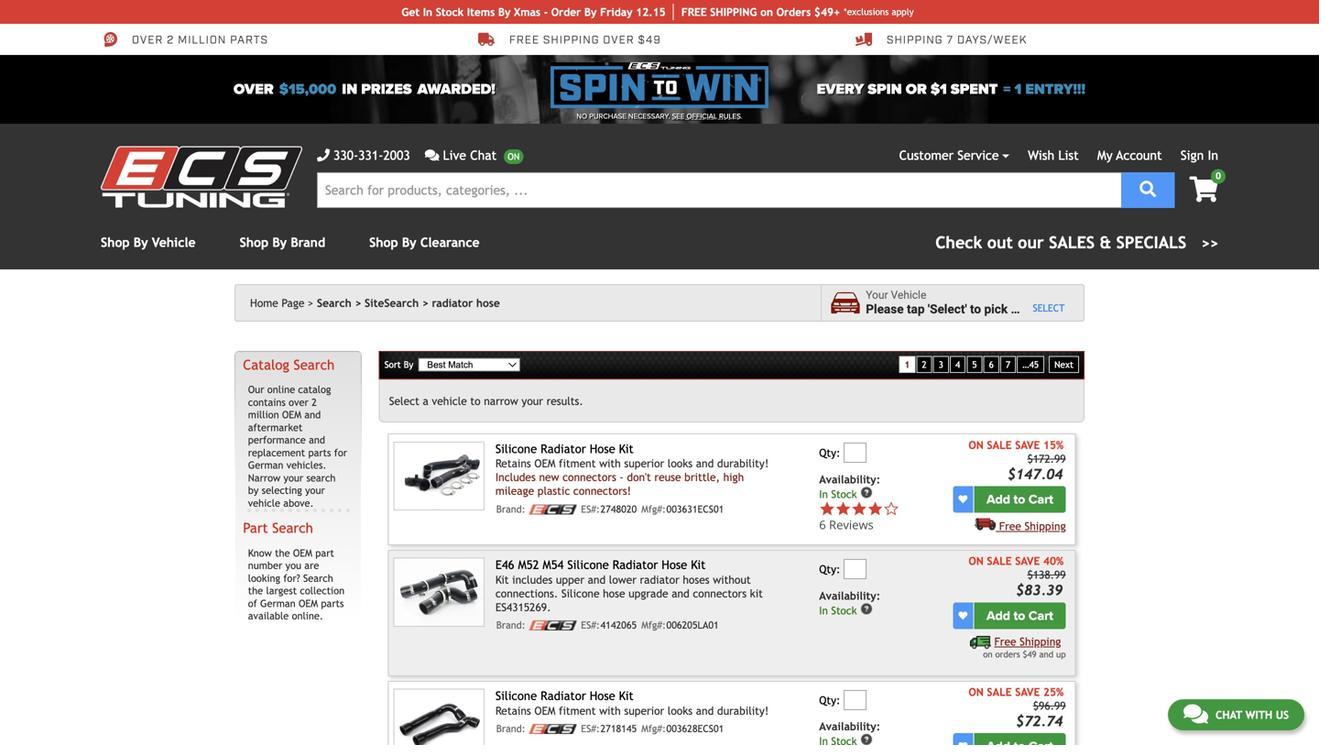 Task type: vqa. For each thing, say whether or not it's contained in the screenshot.
multi
no



Task type: locate. For each thing, give the bounding box(es) containing it.
save inside the on sale save 40% $138.99 $83.39
[[1016, 555, 1041, 568]]

add to cart up free shipping
[[987, 492, 1054, 507]]

to left pick
[[971, 302, 982, 317]]

1 vertical spatial shipping
[[1025, 520, 1067, 533]]

by right sort
[[404, 359, 414, 370]]

add up free shipping image
[[987, 608, 1011, 624]]

0 vertical spatial ecs - corporate logo image
[[529, 504, 577, 514]]

a left narrow
[[423, 395, 429, 408]]

over down catalog
[[289, 396, 309, 408]]

shop by brand
[[240, 235, 325, 250]]

2 retains from the top
[[496, 704, 531, 717]]

0 horizontal spatial over
[[132, 33, 163, 47]]

on inside free shipping on orders $49 and up
[[984, 650, 993, 660]]

0 horizontal spatial vehicle
[[152, 235, 196, 250]]

with inside silicone radiator hose kit retains oem fitment with superior looks and durability!
[[600, 704, 621, 717]]

comments image
[[425, 149, 439, 162], [1184, 703, 1209, 725]]

free for free shipping
[[1000, 520, 1022, 533]]

the up you
[[275, 547, 290, 559]]

1 horizontal spatial shop
[[240, 235, 269, 250]]

save up $96.99
[[1016, 686, 1041, 699]]

1 shop from the left
[[101, 235, 130, 250]]

6 right 5
[[990, 359, 994, 370]]

sale down free shipping icon
[[988, 555, 1012, 568]]

comments image inside the chat with us link
[[1184, 703, 1209, 725]]

search right page
[[317, 297, 352, 309]]

1 vertical spatial 2
[[922, 359, 927, 370]]

0 vertical spatial stock
[[436, 5, 464, 18]]

2 vertical spatial free
[[995, 635, 1017, 648]]

1 vertical spatial $49
[[1023, 650, 1037, 660]]

search
[[307, 472, 336, 484]]

fitment inside silicone radiator hose kit retains oem fitment with superior looks and durability!
[[559, 704, 596, 717]]

shop for shop by brand
[[240, 235, 269, 250]]

silicone up includes
[[496, 442, 537, 456]]

4 link
[[950, 356, 966, 373]]

mfg#:
[[642, 503, 666, 515], [642, 620, 666, 631], [642, 723, 666, 735]]

orders
[[777, 5, 811, 18]]

e46 m52 m54 silicone radiator hose kit kit includes upper and lower radiator hoses without connections. silicone hose upgrade and connectors kit es4315269.
[[496, 558, 763, 614]]

2 add to cart from the top
[[987, 608, 1054, 624]]

silicone radiator hose kit link up new
[[496, 442, 634, 456]]

chat with us link
[[1169, 699, 1305, 731]]

None text field
[[844, 559, 867, 579], [844, 690, 867, 710], [844, 559, 867, 579], [844, 690, 867, 710]]

empty star image
[[884, 501, 900, 517]]

0 horizontal spatial connectors
[[563, 471, 617, 484]]

search image
[[1141, 181, 1157, 198]]

1 horizontal spatial chat
[[1216, 709, 1243, 721]]

0 vertical spatial looks
[[668, 457, 693, 470]]

1 es#: from the top
[[581, 503, 600, 515]]

silicone inside silicone radiator hose kit retains oem fitment with superior looks and durability!
[[496, 689, 537, 703]]

1 vertical spatial -
[[620, 471, 624, 484]]

2003
[[383, 148, 410, 163]]

1 horizontal spatial vehicle
[[891, 289, 927, 302]]

free ship ping on orders $49+ *exclusions apply
[[682, 5, 914, 18]]

7 left days/week
[[947, 33, 954, 47]]

$72.74
[[1017, 713, 1064, 730]]

question sign image
[[861, 486, 874, 499], [861, 602, 874, 615], [861, 733, 874, 745]]

fitment
[[559, 457, 596, 470], [559, 704, 596, 717]]

330-331-2003 link
[[317, 146, 410, 165]]

availability: in stock
[[820, 473, 881, 500], [820, 589, 881, 617]]

stock down the 6 reviews
[[832, 604, 857, 617]]

star image
[[852, 501, 868, 517], [868, 501, 884, 517]]

retains up includes
[[496, 457, 531, 470]]

sales
[[1050, 233, 1095, 252]]

free down "xmas"
[[510, 33, 540, 47]]

silicone radiator hose kit link for $147.04
[[496, 442, 634, 456]]

connectors
[[563, 471, 617, 484], [693, 587, 747, 600]]

free
[[510, 33, 540, 47], [1000, 520, 1022, 533], [995, 635, 1017, 648]]

with up connectors!
[[600, 457, 621, 470]]

1 horizontal spatial 2
[[312, 396, 317, 408]]

a
[[1011, 302, 1018, 317], [423, 395, 429, 408]]

1 add from the top
[[987, 492, 1011, 507]]

on inside on sale save 15% $172.99 $147.04
[[969, 438, 984, 451]]

1 vertical spatial looks
[[668, 704, 693, 717]]

1 vertical spatial sale
[[988, 555, 1012, 568]]

in up the 6 reviews
[[820, 488, 828, 500]]

superior inside the silicone radiator hose kit retains oem fitment with superior looks and durability! includes new connectors - don't reuse brittle, high mileage plastic connectors!
[[625, 457, 665, 470]]

your
[[866, 289, 889, 302]]

sale for $147.04
[[988, 438, 1012, 451]]

with left "us"
[[1246, 709, 1273, 721]]

save up "$138.99"
[[1016, 555, 1041, 568]]

and up the brittle,
[[696, 457, 714, 470]]

1 horizontal spatial vehicle
[[432, 395, 467, 408]]

1 vertical spatial on
[[969, 555, 984, 568]]

wish list link
[[1028, 148, 1079, 163]]

$172.99
[[1028, 452, 1067, 465]]

add
[[987, 492, 1011, 507], [987, 608, 1011, 624]]

1 vertical spatial availability: in stock
[[820, 589, 881, 617]]

prizes
[[361, 81, 412, 98]]

…45
[[1023, 359, 1039, 370]]

and inside the silicone radiator hose kit retains oem fitment with superior looks and durability! includes new connectors - don't reuse brittle, high mileage plastic connectors!
[[696, 457, 714, 470]]

radiator inside the silicone radiator hose kit retains oem fitment with superior looks and durability! includes new connectors - don't reuse brittle, high mileage plastic connectors!
[[541, 442, 586, 456]]

6 left reviews
[[820, 517, 826, 533]]

2 mfg#: from the top
[[642, 620, 666, 631]]

aftermarket
[[248, 421, 303, 433]]

3 link
[[934, 356, 950, 373]]

with inside the chat with us link
[[1246, 709, 1273, 721]]

and inside silicone radiator hose kit retains oem fitment with superior looks and durability!
[[696, 704, 714, 717]]

looks inside the silicone radiator hose kit retains oem fitment with superior looks and durability! includes new connectors - don't reuse brittle, high mileage plastic connectors!
[[668, 457, 693, 470]]

vehicle up tap
[[891, 289, 927, 302]]

mfg#: down silicone radiator hose kit retains oem fitment with superior looks and durability! at bottom
[[642, 723, 666, 735]]

mfg#: for $147.04
[[642, 503, 666, 515]]

2 vertical spatial radiator
[[541, 689, 586, 703]]

hoses
[[683, 573, 710, 586]]

silicone right es#2718145 - 003628ecs01 - silicone radiator hose kit  - retains oem fitment with superior looks and durability! - ecs - bmw
[[496, 689, 537, 703]]

0 vertical spatial save
[[1016, 438, 1041, 451]]

know
[[248, 547, 272, 559]]

ecs tuning 'spin to win' contest logo image
[[551, 62, 769, 108]]

order
[[552, 5, 581, 18]]

1 horizontal spatial million
[[248, 409, 279, 421]]

hose inside e46 m52 m54 silicone radiator hose kit kit includes upper and lower radiator hoses without connections. silicone hose upgrade and connectors kit es4315269.
[[662, 558, 688, 572]]

search
[[317, 297, 352, 309], [294, 357, 335, 373], [272, 520, 313, 536], [303, 572, 333, 584]]

1 vertical spatial over
[[234, 81, 274, 98]]

1 right =
[[1015, 81, 1022, 98]]

free shipping image
[[971, 636, 992, 649]]

hose down clearance
[[476, 297, 500, 309]]

know the oem part number you are looking for?  search the largest collection of german oem parts available online.
[[248, 547, 345, 622]]

save
[[1016, 438, 1041, 451], [1016, 555, 1041, 568], [1016, 686, 1041, 699]]

silicone radiator hose kit retains oem fitment with superior looks and durability! includes new connectors - don't reuse brittle, high mileage plastic connectors!
[[496, 442, 769, 497]]

2 vertical spatial 2
[[312, 396, 317, 408]]

brand: down es4315269.
[[497, 620, 526, 631]]

or
[[906, 81, 927, 98]]

add to wish list image for $83.39
[[959, 611, 968, 620]]

by for shop by brand
[[273, 235, 287, 250]]

0 vertical spatial shipping
[[887, 33, 944, 47]]

hose inside silicone radiator hose kit retains oem fitment with superior looks and durability!
[[590, 689, 616, 703]]

add up free shipping icon
[[987, 492, 1011, 507]]

add to wish list image
[[959, 495, 968, 504]]

fitment up es#: 2718145 mfg#: 003628ecs01
[[559, 704, 596, 717]]

0 horizontal spatial select
[[389, 395, 420, 408]]

fitment up new
[[559, 457, 596, 470]]

connectors!
[[574, 485, 632, 497]]

add to cart button up free shipping on orders $49 and up
[[975, 602, 1067, 629]]

0 horizontal spatial chat
[[470, 148, 497, 163]]

search up catalog
[[294, 357, 335, 373]]

2 sale from the top
[[988, 555, 1012, 568]]

page
[[282, 297, 305, 309]]

2 save from the top
[[1016, 555, 1041, 568]]

2 durability! from the top
[[718, 704, 769, 717]]

2 on from the top
[[969, 555, 984, 568]]

1 question sign image from the top
[[861, 486, 874, 499]]

the up of
[[248, 585, 263, 597]]

2 availability: in stock from the top
[[820, 589, 881, 617]]

1 add to cart button from the top
[[975, 486, 1067, 513]]

6 for 6 reviews
[[820, 517, 826, 533]]

2 fitment from the top
[[559, 704, 596, 717]]

2 looks from the top
[[668, 704, 693, 717]]

wish
[[1028, 148, 1055, 163]]

0 vertical spatial add to cart
[[987, 492, 1054, 507]]

3 on from the top
[[969, 686, 984, 699]]

ecs - corporate logo image for $147.04
[[529, 504, 577, 514]]

on for $83.39
[[969, 555, 984, 568]]

radiator inside silicone radiator hose kit retains oem fitment with superior looks and durability!
[[541, 689, 586, 703]]

sale up $147.04
[[988, 438, 1012, 451]]

silicone radiator hose kit link for $72.74
[[496, 689, 634, 703]]

brand: for $147.04
[[497, 503, 526, 515]]

0 horizontal spatial the
[[248, 585, 263, 597]]

$49 down 12.15 at the top
[[638, 33, 662, 47]]

0 vertical spatial over
[[603, 33, 635, 47]]

1 vertical spatial radiator
[[640, 573, 680, 586]]

1 horizontal spatial over
[[234, 81, 274, 98]]

comments image left chat with us on the right of the page
[[1184, 703, 1209, 725]]

1 vertical spatial save
[[1016, 555, 1041, 568]]

0 vertical spatial superior
[[625, 457, 665, 470]]

looks up reuse
[[668, 457, 693, 470]]

0 vertical spatial mfg#:
[[642, 503, 666, 515]]

on
[[761, 5, 774, 18], [984, 650, 993, 660]]

vehicle left narrow
[[432, 395, 467, 408]]

2 vertical spatial save
[[1016, 686, 1041, 699]]

ecs - corporate logo image for $83.39
[[529, 621, 577, 631]]

free shipping image
[[975, 517, 997, 530]]

spin
[[868, 81, 903, 98]]

results.
[[547, 395, 584, 408]]

0 vertical spatial fitment
[[559, 457, 596, 470]]

2 brand: from the top
[[497, 620, 526, 631]]

0 vertical spatial radiator
[[541, 442, 586, 456]]

with inside the silicone radiator hose kit retains oem fitment with superior looks and durability! includes new connectors - don't reuse brittle, high mileage plastic connectors!
[[600, 457, 621, 470]]

durability! up 003628ecs01
[[718, 704, 769, 717]]

retains for $72.74
[[496, 704, 531, 717]]

1 vertical spatial question sign image
[[861, 602, 874, 615]]

1 vertical spatial retains
[[496, 704, 531, 717]]

performance
[[248, 434, 306, 446]]

sale for $83.39
[[988, 555, 1012, 568]]

shopping cart image
[[1190, 176, 1219, 202]]

and
[[305, 409, 321, 421], [309, 434, 325, 446], [696, 457, 714, 470], [588, 573, 606, 586], [672, 587, 690, 600], [1040, 650, 1054, 660], [696, 704, 714, 717]]

connections.
[[496, 587, 558, 600]]

by left clearance
[[402, 235, 417, 250]]

select for select a vehicle to narrow your results.
[[389, 395, 420, 408]]

es#: left 4142065
[[581, 620, 600, 631]]

kit inside silicone radiator hose kit retains oem fitment with superior looks and durability!
[[619, 689, 634, 703]]

2 availability: from the top
[[820, 589, 881, 602]]

1 vertical spatial comments image
[[1184, 703, 1209, 725]]

None text field
[[844, 443, 867, 463]]

looks up 003628ecs01
[[668, 704, 693, 717]]

cart down $147.04
[[1029, 492, 1054, 507]]

in
[[342, 81, 358, 98]]

comments image inside live chat "link"
[[425, 149, 439, 162]]

rules
[[720, 112, 741, 121]]

on inside the on sale save 40% $138.99 $83.39
[[969, 555, 984, 568]]

and up vehicles.
[[309, 434, 325, 446]]

1 retains from the top
[[496, 457, 531, 470]]

0 vertical spatial question sign image
[[861, 486, 874, 499]]

2 add to wish list image from the top
[[959, 742, 968, 745]]

1 vertical spatial the
[[248, 585, 263, 597]]

hose inside e46 m52 m54 silicone radiator hose kit kit includes upper and lower radiator hoses without connections. silicone hose upgrade and connectors kit es4315269.
[[603, 587, 626, 600]]

1 vertical spatial million
[[248, 409, 279, 421]]

durability! inside silicone radiator hose kit retains oem fitment with superior looks and durability!
[[718, 704, 769, 717]]

superior inside silicone radiator hose kit retains oem fitment with superior looks and durability!
[[625, 704, 665, 717]]

0 vertical spatial connectors
[[563, 471, 617, 484]]

mfg#: down upgrade
[[642, 620, 666, 631]]

1 qty: from the top
[[820, 446, 841, 459]]

1 vertical spatial 6
[[820, 517, 826, 533]]

narrow
[[484, 395, 519, 408]]

vehicle right pick
[[1021, 302, 1061, 317]]

2 shop from the left
[[240, 235, 269, 250]]

retains for $147.04
[[496, 457, 531, 470]]

3 question sign image from the top
[[861, 733, 874, 745]]

the
[[275, 547, 290, 559], [248, 585, 263, 597]]

1 vertical spatial free
[[1000, 520, 1022, 533]]

hose up 2718145
[[590, 689, 616, 703]]

retains inside the silicone radiator hose kit retains oem fitment with superior looks and durability! includes new connectors - don't reuse brittle, high mileage plastic connectors!
[[496, 457, 531, 470]]

0 link
[[1176, 169, 1226, 204]]

0 horizontal spatial radiator
[[432, 297, 473, 309]]

shipping for free shipping
[[1025, 520, 1067, 533]]

1 vertical spatial add to cart
[[987, 608, 1054, 624]]

2 horizontal spatial 2
[[922, 359, 927, 370]]

1 horizontal spatial on
[[984, 650, 993, 660]]

1 superior from the top
[[625, 457, 665, 470]]

ecs - corporate logo image
[[529, 504, 577, 514], [529, 621, 577, 631], [529, 724, 577, 734]]

hose up connectors!
[[590, 442, 616, 456]]

1 vertical spatial 7
[[1006, 359, 1011, 370]]

1 star image from the left
[[820, 501, 836, 517]]

3 save from the top
[[1016, 686, 1041, 699]]

2 silicone radiator hose kit link from the top
[[496, 689, 634, 703]]

1 vertical spatial mfg#:
[[642, 620, 666, 631]]

sale inside the on sale save 40% $138.99 $83.39
[[988, 555, 1012, 568]]

1 brand: from the top
[[497, 503, 526, 515]]

2 cart from the top
[[1029, 608, 1054, 624]]

purchase
[[590, 112, 627, 121]]

by down ecs tuning image
[[134, 235, 148, 250]]

radiator down clearance
[[432, 297, 473, 309]]

1 horizontal spatial comments image
[[1184, 703, 1209, 725]]

radiator hose
[[432, 297, 500, 309]]

1 6 reviews link from the top
[[820, 501, 950, 533]]

1 vertical spatial ecs - corporate logo image
[[529, 621, 577, 631]]

0 vertical spatial a
[[1011, 302, 1018, 317]]

superior for $147.04
[[625, 457, 665, 470]]

2 qty: from the top
[[820, 563, 841, 576]]

with up 2718145
[[600, 704, 621, 717]]

0 horizontal spatial 7
[[947, 33, 954, 47]]

brand: down mileage
[[497, 503, 526, 515]]

parts up over $15,000 in prizes
[[230, 33, 268, 47]]

1 add to wish list image from the top
[[959, 611, 968, 620]]

0 horizontal spatial comments image
[[425, 149, 439, 162]]

kit inside the silicone radiator hose kit retains oem fitment with superior looks and durability! includes new connectors - don't reuse brittle, high mileage plastic connectors!
[[619, 442, 634, 456]]

2 add from the top
[[987, 608, 1011, 624]]

selecting
[[262, 485, 302, 496]]

kit up hoses
[[691, 558, 706, 572]]

save up the $172.99
[[1016, 438, 1041, 451]]

shipping up up
[[1020, 635, 1062, 648]]

0 vertical spatial your
[[522, 395, 544, 408]]

star image
[[820, 501, 836, 517], [836, 501, 852, 517]]

ecs - corporate logo image down plastic
[[529, 504, 577, 514]]

2 es#: from the top
[[581, 620, 600, 631]]

fitment inside the silicone radiator hose kit retains oem fitment with superior looks and durability! includes new connectors - don't reuse brittle, high mileage plastic connectors!
[[559, 457, 596, 470]]

save inside on sale save 15% $172.99 $147.04
[[1016, 438, 1041, 451]]

radiator
[[541, 442, 586, 456], [613, 558, 658, 572], [541, 689, 586, 703]]

comments image for chat
[[1184, 703, 1209, 725]]

chat right live
[[470, 148, 497, 163]]

your
[[522, 395, 544, 408], [284, 472, 304, 484], [305, 485, 325, 496]]

comments image for live
[[425, 149, 439, 162]]

on down free shipping icon
[[969, 555, 984, 568]]

3
[[939, 359, 944, 370]]

every
[[817, 81, 865, 98]]

sale inside on sale save 15% $172.99 $147.04
[[988, 438, 1012, 451]]

6 link
[[984, 356, 1000, 373]]

radiator up upgrade
[[640, 573, 680, 586]]

1 horizontal spatial your
[[305, 485, 325, 496]]

1 fitment from the top
[[559, 457, 596, 470]]

1 vertical spatial durability!
[[718, 704, 769, 717]]

003631ecs01
[[667, 503, 724, 515]]

*exclusions
[[844, 6, 889, 17]]

1 vertical spatial vehicle
[[432, 395, 467, 408]]

search up collection on the left bottom of page
[[303, 572, 333, 584]]

- left don't on the left
[[620, 471, 624, 484]]

looks inside silicone radiator hose kit retains oem fitment with superior looks and durability!
[[668, 704, 693, 717]]

1 vertical spatial brand:
[[497, 620, 526, 631]]

and up 003628ecs01
[[696, 704, 714, 717]]

radiator inside e46 m52 m54 silicone radiator hose kit kit includes upper and lower radiator hoses without connections. silicone hose upgrade and connectors kit es4315269.
[[640, 573, 680, 586]]

and down e46 m52 m54 silicone radiator hose kit link
[[588, 573, 606, 586]]

1 left 2 link
[[905, 359, 910, 370]]

largest
[[266, 585, 297, 597]]

shipping
[[543, 33, 600, 47]]

es#: down connectors!
[[581, 503, 600, 515]]

1 vertical spatial availability:
[[820, 589, 881, 602]]

kit up 2718145
[[619, 689, 634, 703]]

1 horizontal spatial a
[[1011, 302, 1018, 317]]

shipping inside free shipping on orders $49 and up
[[1020, 635, 1062, 648]]

shop for shop by vehicle
[[101, 235, 130, 250]]

1 horizontal spatial 7
[[1006, 359, 1011, 370]]

0 vertical spatial on
[[761, 5, 774, 18]]

vehicle inside your vehicle please tap 'select' to pick a vehicle
[[891, 289, 927, 302]]

0 vertical spatial qty:
[[820, 446, 841, 459]]

sort by
[[385, 359, 414, 370]]

1 save from the top
[[1016, 438, 1041, 451]]

es#2718145 - 003628ecs01 - silicone radiator hose kit  - retains oem fitment with superior looks and durability! - ecs - bmw image
[[393, 689, 485, 745]]

2 ecs - corporate logo image from the top
[[529, 621, 577, 631]]

0 vertical spatial availability:
[[820, 473, 881, 486]]

6 for 6
[[990, 359, 994, 370]]

qty:
[[820, 446, 841, 459], [820, 563, 841, 576], [820, 694, 841, 706]]

1 vertical spatial superior
[[625, 704, 665, 717]]

2 inside our online catalog contains over 2 million oem and aftermarket performance and replacement parts for german vehicles. narrow your search by selecting your vehicle above.
[[312, 396, 317, 408]]

2 vertical spatial question sign image
[[861, 733, 874, 745]]

comments image left live
[[425, 149, 439, 162]]

es4315269.
[[496, 601, 551, 614]]

add for $83.39
[[987, 608, 1011, 624]]

select a vehicle to narrow your results.
[[389, 395, 584, 408]]

3 sale from the top
[[988, 686, 1012, 699]]

on down free shipping image
[[984, 650, 993, 660]]

ecs - corporate logo image down es4315269.
[[529, 621, 577, 631]]

looks
[[668, 457, 693, 470], [668, 704, 693, 717]]

1 ecs - corporate logo image from the top
[[529, 504, 577, 514]]

2 question sign image from the top
[[861, 602, 874, 615]]

3 shop from the left
[[369, 235, 398, 250]]

your right narrow
[[522, 395, 544, 408]]

1
[[1015, 81, 1022, 98], [905, 359, 910, 370]]

fitment for $147.04
[[559, 457, 596, 470]]

home page
[[250, 297, 305, 309]]

radiator for $72.74
[[541, 689, 586, 703]]

shipping for free shipping on orders $49 and up
[[1020, 635, 1062, 648]]

select for select link
[[1033, 302, 1065, 314]]

lower
[[609, 573, 637, 586]]

2 vertical spatial on
[[969, 686, 984, 699]]

sign in link
[[1181, 148, 1219, 163]]

durability! inside the silicone radiator hose kit retains oem fitment with superior looks and durability! includes new connectors - don't reuse brittle, high mileage plastic connectors!
[[718, 457, 769, 470]]

add to cart for $147.04
[[987, 492, 1054, 507]]

durability! up high
[[718, 457, 769, 470]]

stock up the 6 reviews
[[832, 488, 857, 500]]

next link
[[1050, 356, 1080, 373]]

0 vertical spatial german
[[248, 459, 284, 471]]

- inside the silicone radiator hose kit retains oem fitment with superior looks and durability! includes new connectors - don't reuse brittle, high mileage plastic connectors!
[[620, 471, 624, 484]]

2748020
[[601, 503, 637, 515]]

2 vertical spatial es#:
[[581, 723, 600, 735]]

1 looks from the top
[[668, 457, 693, 470]]

1 durability! from the top
[[718, 457, 769, 470]]

mileage
[[496, 485, 535, 497]]

1 horizontal spatial -
[[620, 471, 624, 484]]

radiator for $147.04
[[541, 442, 586, 456]]

chat left "us"
[[1216, 709, 1243, 721]]

0 horizontal spatial 6
[[820, 517, 826, 533]]

3 es#: from the top
[[581, 723, 600, 735]]

shipping down apply
[[887, 33, 944, 47]]

vehicle down ecs tuning image
[[152, 235, 196, 250]]

0 vertical spatial 6
[[990, 359, 994, 370]]

0 vertical spatial availability: in stock
[[820, 473, 881, 500]]

in right "get"
[[423, 5, 433, 18]]

1 vertical spatial chat
[[1216, 709, 1243, 721]]

sort
[[385, 359, 401, 370]]

0 horizontal spatial vehicle
[[248, 497, 280, 509]]

2 superior from the top
[[625, 704, 665, 717]]

1 silicone radiator hose kit link from the top
[[496, 442, 634, 456]]

1 sale from the top
[[988, 438, 1012, 451]]

brittle,
[[685, 471, 720, 484]]

free right free shipping icon
[[1000, 520, 1022, 533]]

superior up es#: 2718145 mfg#: 003628ecs01
[[625, 704, 665, 717]]

select right pick
[[1033, 302, 1065, 314]]

on right ping
[[761, 5, 774, 18]]

3 ecs - corporate logo image from the top
[[529, 724, 577, 734]]

2
[[167, 33, 174, 47], [922, 359, 927, 370], [312, 396, 317, 408]]

1 cart from the top
[[1029, 492, 1054, 507]]

0 vertical spatial vehicle
[[1021, 302, 1061, 317]]

0 vertical spatial cart
[[1029, 492, 1054, 507]]

hose
[[590, 442, 616, 456], [662, 558, 688, 572], [590, 689, 616, 703]]

kit down e46
[[496, 573, 509, 586]]

on down free shipping image
[[969, 686, 984, 699]]

40%
[[1044, 555, 1064, 568]]

2 add to cart button from the top
[[975, 602, 1067, 629]]

0 vertical spatial durability!
[[718, 457, 769, 470]]

stock left the items
[[436, 5, 464, 18]]

oem inside our online catalog contains over 2 million oem and aftermarket performance and replacement parts for german vehicles. narrow your search by selecting your vehicle above.
[[282, 409, 302, 421]]

2 horizontal spatial your
[[522, 395, 544, 408]]

free
[[682, 5, 707, 18]]

my account
[[1098, 148, 1163, 163]]

es#: left 2718145
[[581, 723, 600, 735]]

1 horizontal spatial radiator
[[640, 573, 680, 586]]

$147.04
[[1008, 466, 1064, 482]]

1 on from the top
[[969, 438, 984, 451]]

shipping up 40%
[[1025, 520, 1067, 533]]

save for $147.04
[[1016, 438, 1041, 451]]

1 add to cart from the top
[[987, 492, 1054, 507]]

hose inside the silicone radiator hose kit retains oem fitment with superior looks and durability! includes new connectors - don't reuse brittle, high mileage plastic connectors!
[[590, 442, 616, 456]]

cart down $83.39 at the right bottom of page
[[1029, 608, 1054, 624]]

retains inside silicone radiator hose kit retains oem fitment with superior looks and durability!
[[496, 704, 531, 717]]

0 vertical spatial free
[[510, 33, 540, 47]]

1 mfg#: from the top
[[642, 503, 666, 515]]

customer
[[900, 148, 954, 163]]

add to wish list image
[[959, 611, 968, 620], [959, 742, 968, 745]]

0 vertical spatial on
[[969, 438, 984, 451]]



Task type: describe. For each thing, give the bounding box(es) containing it.
shop for shop by clearance
[[369, 235, 398, 250]]

free inside free shipping on orders $49 and up
[[995, 635, 1017, 648]]

live chat
[[443, 148, 497, 163]]

customer service button
[[900, 146, 1010, 165]]

with for $147.04
[[600, 457, 621, 470]]

chat inside "link"
[[470, 148, 497, 163]]

cart for $147.04
[[1029, 492, 1054, 507]]

add to wish list image for $72.74
[[959, 742, 968, 745]]

free for free shipping over $49
[[510, 33, 540, 47]]

save for $83.39
[[1016, 555, 1041, 568]]

qty: for $83.39
[[820, 563, 841, 576]]

online
[[267, 384, 295, 396]]

…45 link
[[1018, 356, 1045, 373]]

vehicle inside our online catalog contains over 2 million oem and aftermarket performance and replacement parts for german vehicles. narrow your search by selecting your vehicle above.
[[248, 497, 280, 509]]

1 vertical spatial stock
[[832, 488, 857, 500]]

collection
[[300, 585, 345, 597]]

on inside on sale save 25% $96.99 $72.74
[[969, 686, 984, 699]]

list
[[1059, 148, 1079, 163]]

durability! for $147.04
[[718, 457, 769, 470]]

and down hoses
[[672, 587, 690, 600]]

number
[[248, 560, 283, 572]]

contains
[[248, 396, 286, 408]]

reviews
[[830, 517, 874, 533]]

german inside our online catalog contains over 2 million oem and aftermarket performance and replacement parts for german vehicles. narrow your search by selecting your vehicle above.
[[248, 459, 284, 471]]

2 star image from the left
[[836, 501, 852, 517]]

ecs tuning image
[[101, 146, 302, 208]]

sale inside on sale save 25% $96.99 $72.74
[[988, 686, 1012, 699]]

vehicle inside your vehicle please tap 'select' to pick a vehicle
[[1021, 302, 1061, 317]]

durability! for $72.74
[[718, 704, 769, 717]]

2 vertical spatial your
[[305, 485, 325, 496]]

2 link
[[917, 356, 933, 373]]

qty: for $147.04
[[820, 446, 841, 459]]

2 star image from the left
[[868, 501, 884, 517]]

new
[[539, 471, 560, 484]]

by for shop by vehicle
[[134, 235, 148, 250]]

live
[[443, 148, 467, 163]]

330-331-2003
[[334, 148, 410, 163]]

3 mfg#: from the top
[[642, 723, 666, 735]]

shipping 7 days/week
[[887, 33, 1028, 47]]

vehicles.
[[287, 459, 327, 471]]

2 6 reviews link from the top
[[820, 517, 900, 533]]

live chat link
[[425, 146, 524, 165]]

available
[[248, 610, 289, 622]]

es#4142065 - 006205la01 - e46 m52 m54 silicone radiator hose kit  - kit includes upper and lower radiator hoses without connections. silicone hose upgrade and connectors kit es4315269. - ecs - bmw image
[[393, 558, 485, 627]]

$49 inside free shipping on orders $49 and up
[[1023, 650, 1037, 660]]

entry!!!
[[1026, 81, 1086, 98]]

0 vertical spatial parts
[[230, 33, 268, 47]]

sales & specials
[[1050, 233, 1187, 252]]

0 vertical spatial -
[[544, 5, 548, 18]]

in down the 6 reviews
[[820, 604, 828, 617]]

=
[[1004, 81, 1011, 98]]

add to cart button for $147.04
[[975, 486, 1067, 513]]

next
[[1055, 359, 1074, 370]]

connectors inside the silicone radiator hose kit retains oem fitment with superior looks and durability! includes new connectors - don't reuse brittle, high mileage plastic connectors!
[[563, 471, 617, 484]]

orders
[[996, 650, 1021, 660]]

fitment for $72.74
[[559, 704, 596, 717]]

to up free shipping on orders $49 and up
[[1014, 608, 1026, 624]]

1 availability: from the top
[[820, 473, 881, 486]]

superior for $72.74
[[625, 704, 665, 717]]

account
[[1117, 148, 1163, 163]]

1 star image from the left
[[852, 501, 868, 517]]

get in stock items by xmas - order by friday 12.15
[[402, 5, 666, 18]]

over for over $15,000 in prizes
[[234, 81, 274, 98]]

a inside your vehicle please tap 'select' to pick a vehicle
[[1011, 302, 1018, 317]]

german inside know the oem part number you are looking for?  search the largest collection of german oem parts available online.
[[260, 598, 296, 609]]

phone image
[[317, 149, 330, 162]]

with for $72.74
[[600, 704, 621, 717]]

5 link
[[967, 356, 983, 373]]

clearance
[[421, 235, 480, 250]]

catalog
[[243, 357, 290, 373]]

m54
[[543, 558, 564, 572]]

upgrade
[[629, 587, 669, 600]]

high
[[724, 471, 744, 484]]

cart for $83.39
[[1029, 608, 1054, 624]]

pick
[[985, 302, 1008, 317]]

0 vertical spatial $49
[[638, 33, 662, 47]]

no purchase necessary. see official rules .
[[577, 112, 743, 121]]

part
[[243, 520, 268, 536]]

of
[[248, 598, 257, 609]]

brand
[[291, 235, 325, 250]]

0 horizontal spatial 1
[[905, 359, 910, 370]]

0 horizontal spatial a
[[423, 395, 429, 408]]

12.15
[[636, 5, 666, 18]]

free shipping over $49 link
[[478, 31, 662, 48]]

looks for $147.04
[[668, 457, 693, 470]]

search down above.
[[272, 520, 313, 536]]

ping
[[733, 5, 758, 18]]

1 horizontal spatial over
[[603, 33, 635, 47]]

to inside your vehicle please tap 'select' to pick a vehicle
[[971, 302, 982, 317]]

radiator inside e46 m52 m54 silicone radiator hose kit kit includes upper and lower radiator hoses without connections. silicone hose upgrade and connectors kit es4315269.
[[613, 558, 658, 572]]

to left narrow
[[471, 395, 481, 408]]

includes
[[496, 471, 536, 484]]

over 2 million parts
[[132, 33, 268, 47]]

4
[[956, 359, 961, 370]]

25%
[[1044, 686, 1064, 699]]

es#: for $147.04
[[581, 503, 600, 515]]

you
[[286, 560, 302, 572]]

sales & specials link
[[936, 230, 1219, 255]]

in right sign
[[1208, 148, 1219, 163]]

over inside our online catalog contains over 2 million oem and aftermarket performance and replacement parts for german vehicles. narrow your search by selecting your vehicle above.
[[289, 396, 309, 408]]

0
[[1216, 170, 1222, 181]]

reuse
[[655, 471, 682, 484]]

3 brand: from the top
[[497, 723, 526, 735]]

es#: for $83.39
[[581, 620, 600, 631]]

006205la01
[[667, 620, 719, 631]]

brand: for $83.39
[[497, 620, 526, 631]]

hose for $72.74
[[590, 689, 616, 703]]

question sign image for $83.39
[[861, 602, 874, 615]]

$138.99
[[1028, 568, 1067, 581]]

chat with us
[[1216, 709, 1290, 721]]

0 vertical spatial 7
[[947, 33, 954, 47]]

items
[[467, 5, 495, 18]]

and inside free shipping on orders $49 and up
[[1040, 650, 1054, 660]]

million inside our online catalog contains over 2 million oem and aftermarket performance and replacement parts for german vehicles. narrow your search by selecting your vehicle above.
[[248, 409, 279, 421]]

shop by vehicle
[[101, 235, 196, 250]]

over for over 2 million parts
[[132, 33, 163, 47]]

xmas
[[514, 5, 541, 18]]

3 qty: from the top
[[820, 694, 841, 706]]

$96.99
[[1034, 699, 1067, 712]]

on for $147.04
[[969, 438, 984, 451]]

sign in
[[1181, 148, 1219, 163]]

parts inside know the oem part number you are looking for?  search the largest collection of german oem parts available online.
[[321, 598, 344, 609]]

oem inside the silicone radiator hose kit retains oem fitment with superior looks and durability! includes new connectors - don't reuse brittle, high mileage plastic connectors!
[[535, 457, 556, 470]]

sign
[[1181, 148, 1205, 163]]

0 vertical spatial the
[[275, 547, 290, 559]]

0 vertical spatial hose
[[476, 297, 500, 309]]

home page link
[[250, 297, 314, 309]]

above.
[[284, 497, 314, 509]]

Search text field
[[317, 172, 1122, 208]]

free shipping over $49
[[510, 33, 662, 47]]

'select'
[[928, 302, 968, 317]]

connectors inside e46 m52 m54 silicone radiator hose kit kit includes upper and lower radiator hoses without connections. silicone hose upgrade and connectors kit es4315269.
[[693, 587, 747, 600]]

add to cart button for $83.39
[[975, 602, 1067, 629]]

mfg#: for $83.39
[[642, 620, 666, 631]]

add to cart for $83.39
[[987, 608, 1054, 624]]

looks for $72.74
[[668, 704, 693, 717]]

spent
[[951, 81, 998, 98]]

silicone down upper
[[562, 587, 600, 600]]

0 horizontal spatial 2
[[167, 33, 174, 47]]

es#2748020 - 003631ecs01 -  silicone radiator hose kit - retains oem fitment with superior looks and durability! - ecs - bmw image
[[393, 442, 485, 511]]

over 2 million parts link
[[101, 31, 268, 48]]

specials
[[1117, 233, 1187, 252]]

1 link
[[900, 356, 916, 373]]

by for sort by
[[404, 359, 414, 370]]

es#: 2748020 mfg#: 003631ecs01
[[581, 503, 724, 515]]

our online catalog contains over 2 million oem and aftermarket performance and replacement parts for german vehicles. narrow your search by selecting your vehicle above.
[[248, 384, 347, 509]]

oem inside silicone radiator hose kit retains oem fitment with superior looks and durability!
[[535, 704, 556, 717]]

$15,000
[[279, 81, 337, 98]]

online.
[[292, 610, 323, 622]]

by left "xmas"
[[499, 5, 511, 18]]

hose for $147.04
[[590, 442, 616, 456]]

every spin or $1 spent = 1 entry!!!
[[817, 81, 1086, 98]]

add for $147.04
[[987, 492, 1011, 507]]

es#: 2718145 mfg#: 003628ecs01
[[581, 723, 724, 735]]

don't
[[627, 471, 652, 484]]

330-
[[334, 148, 359, 163]]

0 vertical spatial vehicle
[[152, 235, 196, 250]]

no
[[577, 112, 588, 121]]

kit
[[750, 587, 763, 600]]

customer service
[[900, 148, 1000, 163]]

parts inside our online catalog contains over 2 million oem and aftermarket performance and replacement parts for german vehicles. narrow your search by selecting your vehicle above.
[[308, 447, 331, 459]]

by right order
[[585, 5, 597, 18]]

3 availability: from the top
[[820, 720, 881, 733]]

0 vertical spatial 1
[[1015, 81, 1022, 98]]

save inside on sale save 25% $96.99 $72.74
[[1016, 686, 1041, 699]]

e46
[[496, 558, 515, 572]]

question sign image for $72.74
[[861, 733, 874, 745]]

0 vertical spatial million
[[178, 33, 227, 47]]

to up free shipping
[[1014, 492, 1026, 507]]

2 vertical spatial stock
[[832, 604, 857, 617]]

1 availability: in stock from the top
[[820, 473, 881, 500]]

1 vertical spatial your
[[284, 472, 304, 484]]

0 vertical spatial radiator
[[432, 297, 473, 309]]

us
[[1277, 709, 1290, 721]]

and down catalog
[[305, 409, 321, 421]]

up
[[1057, 650, 1067, 660]]

es#: 4142065 mfg#: 006205la01
[[581, 620, 719, 631]]

official
[[687, 112, 718, 121]]

silicone inside the silicone radiator hose kit retains oem fitment with superior looks and durability! includes new connectors - don't reuse brittle, high mileage plastic connectors!
[[496, 442, 537, 456]]

by for shop by clearance
[[402, 235, 417, 250]]

search inside know the oem part number you are looking for?  search the largest collection of german oem parts available online.
[[303, 572, 333, 584]]

our
[[248, 384, 264, 396]]

003628ecs01
[[667, 723, 724, 735]]

silicone up upper
[[568, 558, 609, 572]]



